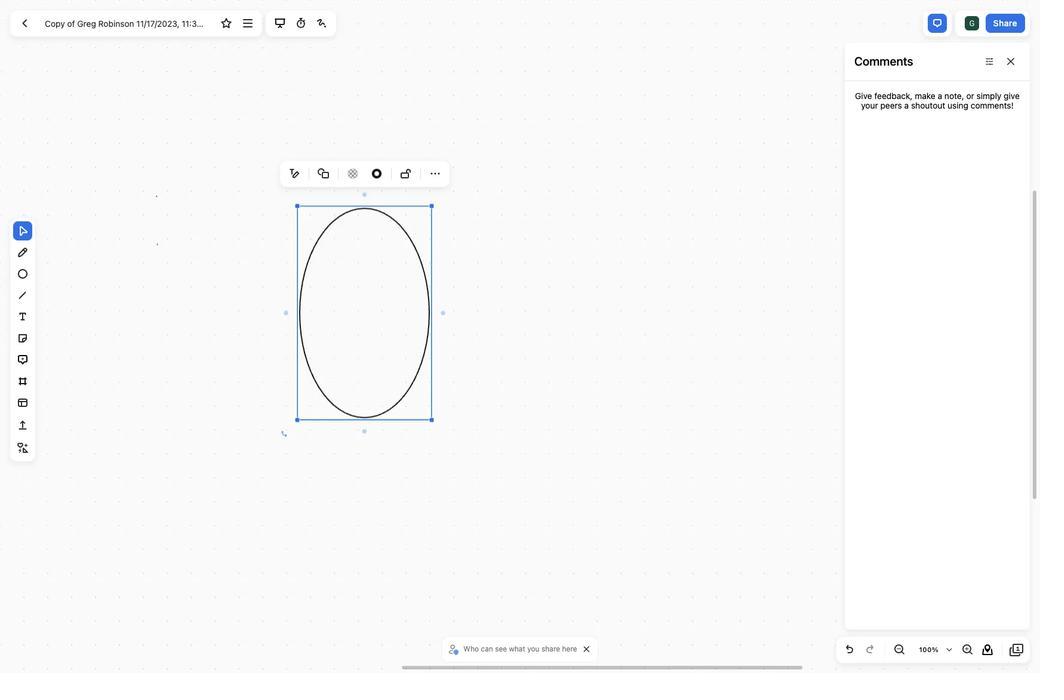 Task type: locate. For each thing, give the bounding box(es) containing it.
give
[[1004, 91, 1020, 101]]

0 horizontal spatial a
[[905, 100, 909, 111]]

share button
[[986, 14, 1026, 33]]

100
[[920, 646, 932, 654]]

a left note,
[[938, 91, 943, 101]]

templates image
[[16, 396, 30, 410]]

share
[[542, 645, 561, 654]]

present image
[[273, 16, 287, 30]]

undo image
[[843, 643, 857, 658]]

a
[[938, 91, 943, 101], [905, 100, 909, 111]]

Document name text field
[[36, 14, 215, 33]]

zoom out image
[[893, 643, 907, 658]]

upload pdfs and images image
[[16, 419, 30, 433]]

menu
[[283, 162, 448, 186]]

here
[[563, 645, 578, 654]]

fill image
[[346, 165, 360, 182]]

shoutout
[[912, 100, 946, 111]]

note,
[[945, 91, 965, 101]]

timer image
[[294, 16, 308, 30]]

comments
[[855, 54, 914, 68]]

a right 'peers'
[[905, 100, 909, 111]]

simply
[[977, 91, 1002, 101]]

you
[[528, 645, 540, 654]]

using
[[948, 100, 969, 111]]

peers
[[881, 100, 903, 111]]

lock element
[[397, 164, 416, 183]]

comments!
[[971, 100, 1014, 111]]

dashboard image
[[17, 16, 32, 30]]

who can see what you share here button
[[447, 641, 581, 659]]

more tools image
[[16, 442, 30, 456]]

more element
[[426, 164, 445, 183]]



Task type: describe. For each thing, give the bounding box(es) containing it.
%
[[932, 646, 939, 654]]

zoom in image
[[961, 643, 975, 658]]

lock image
[[399, 167, 413, 181]]

filter menu for comments image
[[983, 54, 997, 69]]

give feedback, make a note, or simply give your peers a shoutout using comments!
[[856, 91, 1020, 111]]

100 %
[[920, 646, 939, 654]]

your
[[862, 100, 879, 111]]

who can see what you share here
[[464, 645, 578, 654]]

feedback,
[[875, 91, 913, 101]]

shape element
[[314, 164, 333, 183]]

share
[[994, 18, 1018, 28]]

more options image
[[241, 16, 255, 30]]

more image
[[428, 167, 443, 181]]

comment panel image
[[931, 16, 945, 30]]

who
[[464, 645, 479, 654]]

give
[[856, 91, 873, 101]]

make
[[915, 91, 936, 101]]

pages image
[[1010, 643, 1025, 658]]

mini map image
[[981, 643, 995, 658]]

can
[[481, 645, 493, 654]]

text format element
[[285, 164, 304, 183]]

what
[[509, 645, 526, 654]]

star this whiteboard image
[[219, 16, 234, 30]]

see
[[495, 645, 507, 654]]

shape image
[[317, 167, 331, 181]]

text format image
[[287, 167, 302, 181]]

1 horizontal spatial a
[[938, 91, 943, 101]]

laser image
[[315, 16, 329, 30]]

or
[[967, 91, 975, 101]]



Task type: vqa. For each thing, say whether or not it's contained in the screenshot.
Pages image
yes



